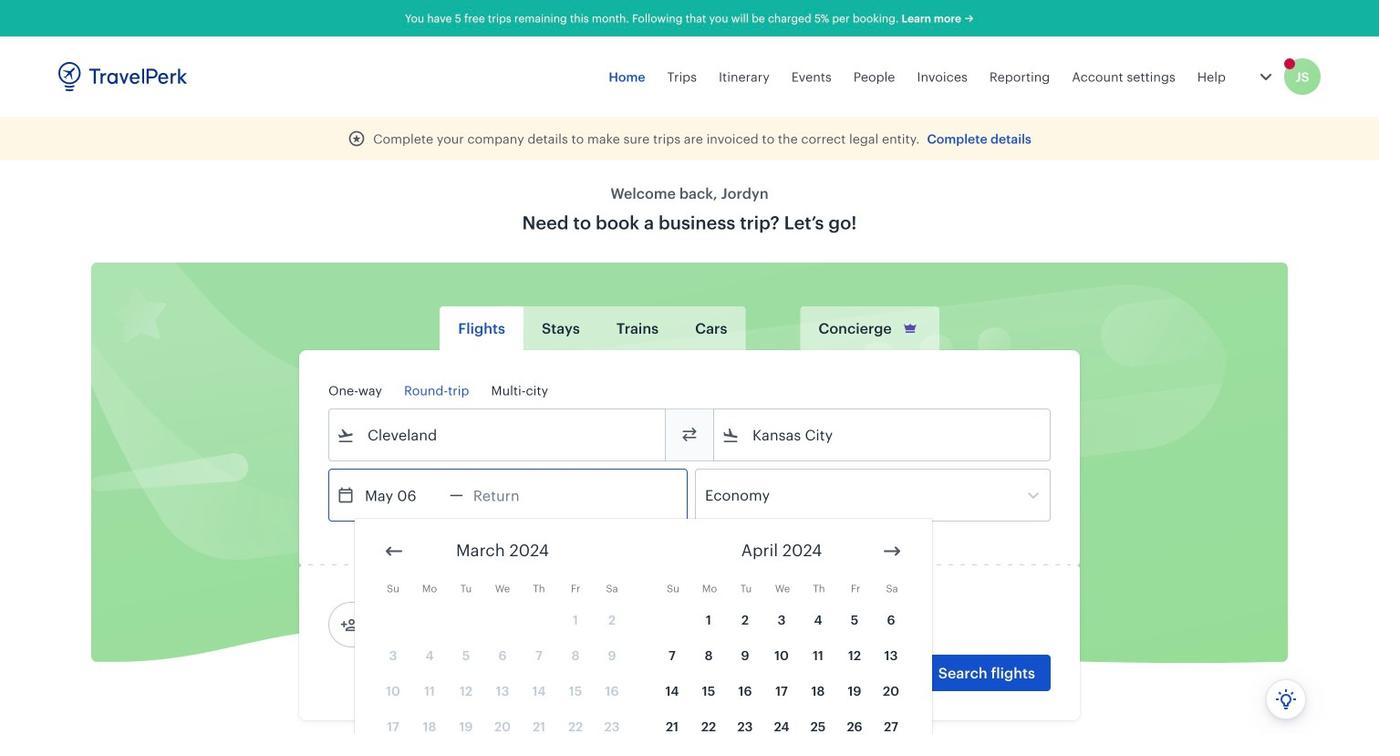 Task type: describe. For each thing, give the bounding box(es) containing it.
From search field
[[355, 421, 641, 450]]

Return text field
[[463, 470, 558, 521]]

move backward to switch to the previous month. image
[[383, 541, 405, 563]]



Task type: locate. For each thing, give the bounding box(es) containing it.
Depart text field
[[355, 470, 450, 521]]

calendar application
[[355, 519, 1380, 735]]

To search field
[[740, 421, 1027, 450]]

move forward to switch to the next month. image
[[881, 541, 903, 563]]

Add first traveler search field
[[359, 610, 548, 640]]



